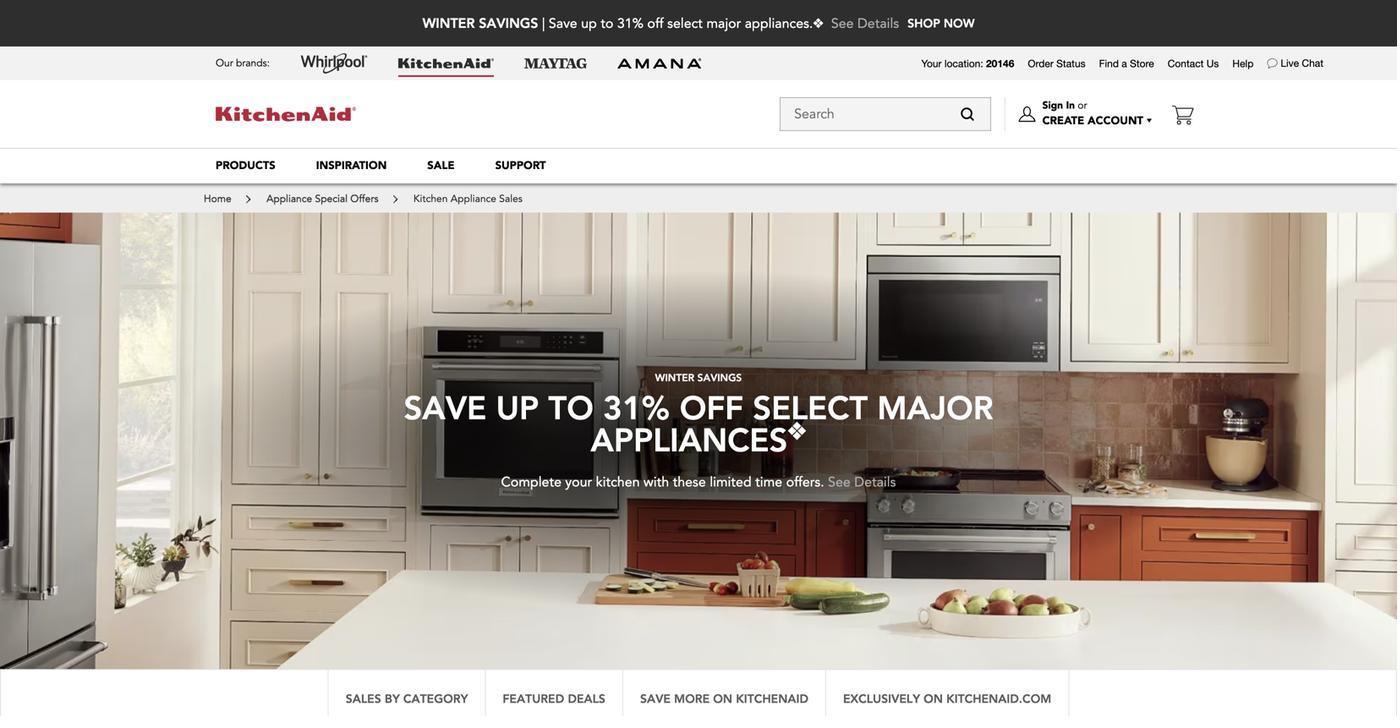 Task type: describe. For each thing, give the bounding box(es) containing it.
20146
[[987, 58, 1015, 69]]

save more on kitchenaid
[[641, 691, 809, 707]]

live chat
[[1281, 57, 1324, 69]]

kitchenaid
[[736, 691, 809, 707]]

menu containing products
[[195, 148, 1202, 184]]

1 vertical spatial see
[[829, 473, 851, 492]]

deals
[[568, 691, 606, 707]]

1 appliance from the left
[[267, 192, 312, 206]]

status
[[1057, 58, 1086, 69]]

complete
[[501, 473, 562, 492]]

order status
[[1028, 58, 1086, 69]]

our
[[216, 56, 233, 70]]

0 vertical spatial see details link
[[832, 14, 900, 33]]

these
[[673, 473, 706, 492]]

by
[[385, 691, 400, 707]]

winter
[[656, 371, 695, 385]]

31% inside save up to 31% off select major appliances
[[603, 386, 671, 429]]

home link
[[204, 192, 234, 206]]

brands:
[[236, 56, 270, 70]]

kitchenaid.com
[[947, 691, 1052, 707]]

featured deals button
[[485, 670, 623, 717]]

featured deals
[[503, 691, 606, 707]]

2 on from the left
[[924, 691, 944, 707]]

exclusively on kitchenaid.com
[[844, 691, 1052, 707]]

live
[[1281, 57, 1300, 69]]

1 vertical spatial see details link
[[829, 473, 897, 492]]

0 vertical spatial kitchenaid image
[[399, 58, 494, 69]]

chat
[[1303, 57, 1324, 69]]

1 on from the left
[[714, 691, 733, 707]]

Search search field
[[780, 97, 992, 131]]

savings
[[479, 14, 539, 32]]

select
[[668, 14, 703, 33]]

0 vertical spatial sales
[[500, 192, 523, 206]]

your
[[566, 473, 593, 492]]

contact us link
[[1168, 57, 1220, 70]]

us
[[1207, 58, 1220, 69]]

appliance special offers link
[[267, 192, 382, 206]]

store
[[1131, 58, 1155, 69]]

home
[[204, 192, 232, 206]]

winter savings | save up to 31% off select major appliances.❖ see details shop now
[[423, 14, 975, 33]]

your location: 20146
[[922, 58, 1015, 69]]

offers.
[[787, 473, 825, 492]]

in
[[1067, 99, 1076, 113]]

❖
[[788, 415, 807, 447]]

appliances
[[591, 418, 788, 461]]

sale element
[[428, 158, 455, 173]]

sales by category
[[346, 691, 468, 707]]

0 horizontal spatial kitchenaid image
[[216, 107, 356, 121]]

save for save up to 31% off select major appliances
[[404, 386, 487, 429]]

save more on kitchenaid button
[[623, 670, 826, 717]]

special
[[315, 192, 348, 206]]

time
[[756, 473, 783, 492]]

support
[[496, 158, 546, 173]]

off
[[648, 14, 664, 33]]

save for save more on kitchenaid
[[641, 691, 671, 707]]

major
[[707, 14, 742, 33]]

up
[[581, 14, 597, 33]]

amana image
[[618, 58, 702, 69]]

your
[[922, 58, 942, 69]]

shop now link
[[908, 2, 975, 45]]

contact
[[1168, 58, 1205, 69]]

find a store
[[1100, 58, 1155, 69]]

winter
[[423, 14, 475, 32]]

select
[[753, 386, 868, 429]]



Task type: vqa. For each thing, say whether or not it's contained in the screenshot.
THE CATEGORY
yes



Task type: locate. For each thing, give the bounding box(es) containing it.
31% right the to
[[618, 14, 644, 33]]

save inside button
[[641, 691, 671, 707]]

our brands:
[[216, 56, 270, 70]]

sales inside "button"
[[346, 691, 381, 707]]

contact us
[[1168, 58, 1220, 69]]

0 horizontal spatial on
[[714, 691, 733, 707]]

details inside the winter savings | save up to 31% off select major appliances.❖ see details shop now
[[858, 14, 900, 33]]

save
[[404, 386, 487, 429], [641, 691, 671, 707]]

kitchen appliance sales
[[414, 192, 523, 206]]

on right exclusively
[[924, 691, 944, 707]]

31%
[[618, 14, 644, 33], [603, 386, 671, 429]]

kitchenaid image down brands:
[[216, 107, 356, 121]]

more
[[675, 691, 710, 707]]

see details link
[[832, 14, 900, 33], [829, 473, 897, 492]]

0 vertical spatial save
[[404, 386, 487, 429]]

whirlpool image
[[300, 53, 368, 74]]

1 vertical spatial details
[[855, 473, 897, 492]]

details left shop
[[858, 14, 900, 33]]

sales down support element
[[500, 192, 523, 206]]

1 horizontal spatial on
[[924, 691, 944, 707]]

up
[[496, 386, 539, 429]]

exclusively on kitchenaid.com button
[[826, 670, 1070, 717]]

menu
[[195, 148, 1202, 184]]

sign in or create account
[[1043, 99, 1144, 129]]

complete your kitchen with these limited time offers. see details
[[501, 473, 897, 492]]

save left more
[[641, 691, 671, 707]]

save inside save up to 31% off select major appliances
[[404, 386, 487, 429]]

sign
[[1043, 99, 1064, 113]]

see right appliances.❖ on the right top of page
[[832, 14, 854, 33]]

see
[[832, 14, 854, 33], [829, 473, 851, 492]]

0 horizontal spatial sales
[[346, 691, 381, 707]]

on right more
[[714, 691, 733, 707]]

major
[[878, 386, 994, 429]]

0 vertical spatial see
[[832, 14, 854, 33]]

exclusively
[[844, 691, 921, 707]]

see inside the winter savings | save up to 31% off select major appliances.❖ see details shop now
[[832, 14, 854, 33]]

or
[[1078, 99, 1088, 113]]

1 vertical spatial save
[[641, 691, 671, 707]]

help
[[1233, 58, 1254, 69]]

featured
[[503, 691, 565, 707]]

a
[[1122, 58, 1128, 69]]

see details link left shop
[[832, 14, 900, 33]]

find
[[1100, 58, 1120, 69]]

order status link
[[1028, 57, 1086, 70]]

with
[[644, 473, 670, 492]]

0 horizontal spatial appliance
[[267, 192, 312, 206]]

save left up
[[404, 386, 487, 429]]

appliances.❖
[[745, 14, 824, 33]]

save up to 31% off select major appliances
[[404, 386, 994, 461]]

save
[[549, 14, 578, 33]]

products element
[[216, 158, 276, 173]]

kitchenaid image
[[399, 58, 494, 69], [216, 107, 356, 121]]

now
[[944, 15, 975, 31]]

appliance special offers
[[267, 192, 382, 206]]

inspiration element
[[316, 158, 387, 173]]

1 horizontal spatial sales
[[500, 192, 523, 206]]

see details link right offers.
[[829, 473, 897, 492]]

order
[[1028, 58, 1054, 69]]

kitchen
[[596, 473, 640, 492]]

1 vertical spatial sales
[[346, 691, 381, 707]]

support element
[[496, 158, 546, 173]]

details right offers.
[[855, 473, 897, 492]]

31% inside the winter savings | save up to 31% off select major appliances.❖ see details shop now
[[618, 14, 644, 33]]

|
[[542, 14, 545, 33]]

appliance
[[267, 192, 312, 206], [451, 192, 497, 206]]

category
[[404, 691, 468, 707]]

off
[[680, 386, 744, 429]]

sales
[[500, 192, 523, 206], [346, 691, 381, 707]]

1 horizontal spatial kitchenaid image
[[399, 58, 494, 69]]

1 vertical spatial kitchenaid image
[[216, 107, 356, 121]]

31% down "winter"
[[603, 386, 671, 429]]

1 vertical spatial 31%
[[603, 386, 671, 429]]

0 vertical spatial details
[[858, 14, 900, 33]]

kitchen
[[414, 192, 448, 206]]

to
[[549, 386, 594, 429]]

1 horizontal spatial save
[[641, 691, 671, 707]]

maytag image
[[525, 58, 587, 69]]

winter savings
[[656, 371, 742, 385]]

limited
[[710, 473, 752, 492]]

details
[[858, 14, 900, 33], [855, 473, 897, 492]]

live chat button
[[1281, 57, 1324, 70]]

appliance right kitchen
[[451, 192, 497, 206]]

account
[[1088, 113, 1144, 129]]

inspiration
[[316, 158, 387, 173]]

appliance left special
[[267, 192, 312, 206]]

0 horizontal spatial save
[[404, 386, 487, 429]]

to
[[601, 14, 614, 33]]

1 horizontal spatial appliance
[[451, 192, 497, 206]]

kitchenaid image down winter
[[399, 58, 494, 69]]

products
[[216, 158, 276, 173]]

on
[[714, 691, 733, 707], [924, 691, 944, 707]]

location:
[[945, 58, 984, 69]]

shop
[[908, 15, 941, 31]]

0 vertical spatial 31%
[[618, 14, 644, 33]]

2 appliance from the left
[[451, 192, 497, 206]]

sales left by
[[346, 691, 381, 707]]

see right offers.
[[829, 473, 851, 492]]

offers
[[351, 192, 379, 206]]

sale
[[428, 158, 455, 173]]

sales by category button
[[328, 670, 485, 717]]

find a store link
[[1100, 57, 1155, 70]]

help link
[[1233, 57, 1254, 70]]

create
[[1043, 113, 1085, 129]]

savings
[[698, 371, 742, 385]]



